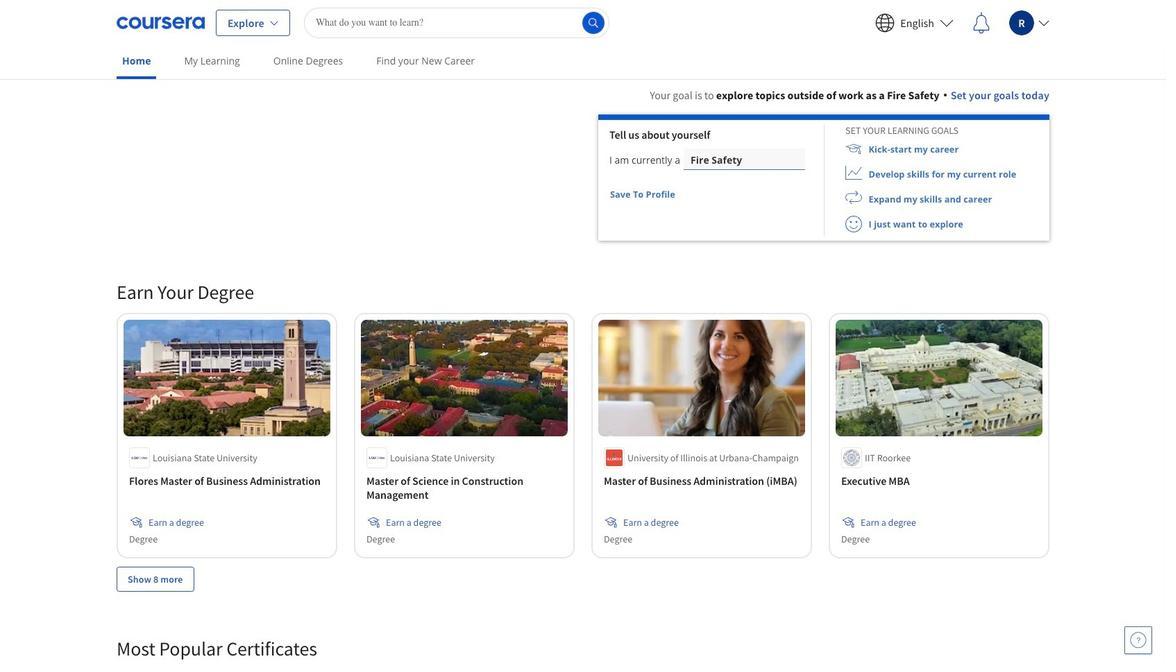 Task type: locate. For each thing, give the bounding box(es) containing it.
earn your degree collection element
[[108, 258, 1058, 614]]

help center image
[[1130, 632, 1147, 649]]

status
[[676, 193, 683, 197]]

main content
[[0, 70, 1166, 668]]

None search field
[[304, 7, 609, 38]]

What do you want to learn? text field
[[304, 7, 609, 38]]



Task type: vqa. For each thing, say whether or not it's contained in the screenshot.
RECOMMENDED to the bottom
no



Task type: describe. For each thing, give the bounding box(es) containing it.
coursera image
[[117, 11, 205, 34]]



